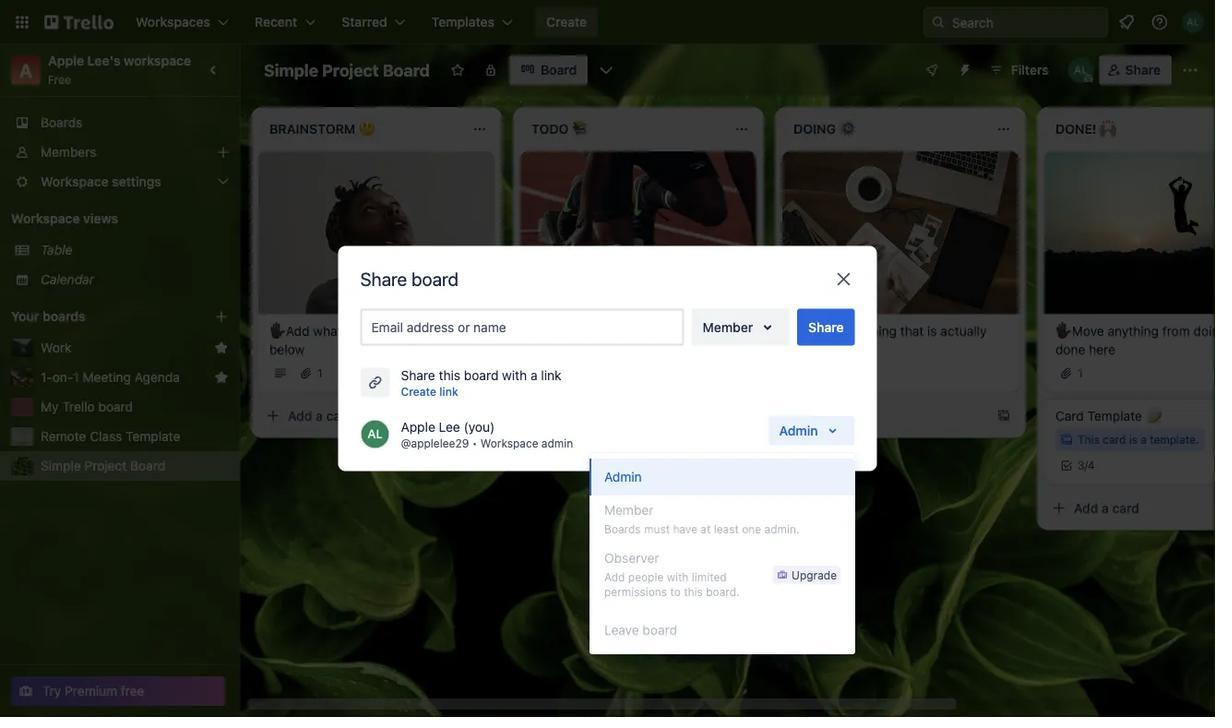 Task type: vqa. For each thing, say whether or not it's contained in the screenshot.
the Apple inside the Apple Lee (you) @applelee29 • Workspace admin
yes



Task type: locate. For each thing, give the bounding box(es) containing it.
add down /
[[1074, 500, 1099, 516]]

anything for that
[[846, 323, 897, 338]]

1 horizontal spatial simple project board
[[264, 60, 430, 80]]

admin up observer
[[604, 469, 642, 484]]

1 vertical spatial is
[[1129, 433, 1138, 446]]

add a card
[[288, 408, 353, 423], [812, 408, 878, 423], [1074, 500, 1140, 516]]

0 horizontal spatial with
[[502, 367, 527, 382]]

0 horizontal spatial admin
[[604, 469, 642, 484]]

1 vertical spatial member
[[604, 502, 654, 518]]

3 anything from the left
[[1108, 323, 1159, 338]]

1 vertical spatial starred icon image
[[214, 370, 229, 385]]

2 horizontal spatial add a card button
[[1045, 493, 1215, 523]]

1 ✋🏿 from the left
[[269, 323, 282, 338]]

1 vertical spatial simple project board
[[41, 458, 165, 473]]

1 vertical spatial apple lee (applelee29) image
[[1068, 57, 1094, 83]]

to right 'like' on the top of the page
[[405, 323, 417, 338]]

admin.
[[765, 522, 800, 535]]

add for add a card button related to create from template… image
[[812, 408, 836, 423]]

0 vertical spatial apple
[[48, 53, 84, 68]]

1 horizontal spatial board
[[383, 60, 430, 80]]

member inside 'member boards must have at least one admin.'
[[604, 502, 654, 518]]

0 vertical spatial apple lee (applelee29) image
[[1182, 11, 1204, 33]]

0 horizontal spatial move
[[548, 323, 580, 338]]

apple up @applelee29
[[401, 419, 435, 434]]

0 horizontal spatial here
[[683, 323, 709, 338]]

2 ✋🏿 from the left
[[532, 323, 544, 338]]

0 vertical spatial link
[[541, 367, 562, 382]]

1 vertical spatial apple
[[401, 419, 435, 434]]

Board name text field
[[255, 55, 439, 85]]

0 vertical spatial simple project board
[[264, 60, 430, 80]]

move inside ✋🏿 move anything from doin
[[1072, 323, 1104, 338]]

1 horizontal spatial add a card
[[812, 408, 878, 423]]

anything inside ✋🏿 move anything from doin
[[1108, 323, 1159, 338]]

anything inside ✋🏿 move anything that is actually started here
[[846, 323, 897, 338]]

is down card template 📝 link
[[1129, 433, 1138, 446]]

share button down 0 notifications icon
[[1100, 55, 1172, 85]]

workspace down (you)
[[481, 437, 538, 450]]

on-
[[52, 370, 73, 385]]

✋🏿 move anything from doin
[[1056, 323, 1215, 357]]

add a card down "started" at the top right of the page
[[812, 408, 878, 423]]

try
[[42, 683, 61, 699]]

0 horizontal spatial apple
[[48, 53, 84, 68]]

card
[[1056, 408, 1084, 423]]

2 starred icon image from the top
[[214, 370, 229, 385]]

add a card button for create from template… image
[[783, 401, 989, 431]]

1 move from the left
[[548, 323, 580, 338]]

this inside share this board with a link create link
[[439, 367, 461, 382]]

simple project board inside simple project board link
[[41, 458, 165, 473]]

0 vertical spatial member
[[703, 319, 753, 335]]

✋🏿 up share this board with a link create link
[[532, 323, 544, 338]]

apple lee (you) @applelee29 • workspace admin
[[401, 419, 573, 450]]

to right permissions
[[670, 585, 681, 598]]

board left star or unstar board icon
[[383, 60, 430, 80]]

1 horizontal spatial boards
[[604, 522, 641, 535]]

0 horizontal spatial boards
[[41, 115, 82, 130]]

admin inside popup button
[[779, 423, 818, 438]]

workspace up table in the left top of the page
[[11, 211, 80, 226]]

board.
[[706, 585, 740, 598]]

boards up observer
[[604, 522, 641, 535]]

1 vertical spatial here
[[840, 342, 866, 357]]

starred icon image for work
[[214, 341, 229, 355]]

customize views image
[[597, 61, 616, 79]]

1 horizontal spatial create
[[546, 14, 587, 30]]

card down ✋🏿 move anything that is actually started here
[[850, 408, 878, 423]]

0 vertical spatial share button
[[1100, 55, 1172, 85]]

doin
[[1194, 323, 1215, 338]]

leave board
[[604, 622, 677, 638]]

is
[[928, 323, 937, 338], [1129, 433, 1138, 446]]

1 vertical spatial this
[[684, 585, 703, 598]]

0 horizontal spatial simple project board
[[41, 458, 165, 473]]

starred icon image for 1-on-1 meeting agenda
[[214, 370, 229, 385]]

create inside button
[[546, 14, 587, 30]]

template
[[1088, 408, 1142, 423], [126, 429, 180, 444]]

my trello board
[[41, 399, 133, 414]]

move inside ✋🏿 move anything 'ready' here link
[[548, 323, 580, 338]]

1 horizontal spatial template
[[1088, 408, 1142, 423]]

✋🏿 inside ✋🏿 add what you'd like to work on below
[[269, 323, 282, 338]]

apple lee (applelee29) image right filters
[[1068, 57, 1094, 83]]

0 vertical spatial is
[[928, 323, 937, 338]]

add down "started" at the top right of the page
[[812, 408, 836, 423]]

starred icon image
[[214, 341, 229, 355], [214, 370, 229, 385]]

0 horizontal spatial simple
[[41, 458, 81, 473]]

0 horizontal spatial create
[[401, 385, 437, 398]]

1 horizontal spatial admin
[[779, 423, 818, 438]]

2 horizontal spatial 1
[[1078, 367, 1083, 380]]

add board image
[[214, 309, 229, 324]]

0 vertical spatial simple
[[264, 60, 318, 80]]

apple inside apple lee (you) @applelee29 • workspace admin
[[401, 419, 435, 434]]

1 vertical spatial workspace
[[481, 437, 538, 450]]

with inside observer add people with limited permissions to this board.
[[667, 570, 689, 583]]

1 starred icon image from the top
[[214, 341, 229, 355]]

add up 'below'
[[286, 323, 310, 338]]

anything for from
[[1108, 323, 1159, 338]]

1 horizontal spatial anything
[[846, 323, 897, 338]]

✋🏿 up 'below'
[[269, 323, 282, 338]]

0 vertical spatial create
[[546, 14, 587, 30]]

1 horizontal spatial this
[[684, 585, 703, 598]]

0 horizontal spatial to
[[405, 323, 417, 338]]

apple inside apple lee's workspace free
[[48, 53, 84, 68]]

card for rightmost add a card button
[[1112, 500, 1140, 516]]

primary element
[[0, 0, 1215, 44]]

free
[[121, 683, 144, 699]]

1-on-1 meeting agenda button
[[41, 368, 207, 387]]

create up board link
[[546, 14, 587, 30]]

0 vertical spatial project
[[322, 60, 379, 80]]

create from template… image
[[997, 408, 1011, 423]]

1 horizontal spatial apple
[[401, 419, 435, 434]]

1 vertical spatial share button
[[797, 309, 855, 346]]

board left "customize views" icon
[[541, 62, 577, 78]]

members link
[[0, 137, 240, 167]]

admin down "started" at the top right of the page
[[779, 423, 818, 438]]

share board
[[360, 268, 459, 290]]

1 horizontal spatial move
[[810, 323, 842, 338]]

1 vertical spatial with
[[667, 570, 689, 583]]

add a card button down ✋🏿 move anything that is actually started here
[[783, 401, 989, 431]]

share left show menu icon
[[1126, 62, 1161, 78]]

/
[[1085, 459, 1088, 472]]

work
[[421, 323, 450, 338]]

filters
[[1011, 62, 1049, 78]]

add a card left apple lee (applelee29) image
[[288, 408, 353, 423]]

board right 'leave'
[[643, 622, 677, 638]]

workspace
[[11, 211, 80, 226], [481, 437, 538, 450]]

search image
[[931, 15, 946, 30]]

share button
[[1100, 55, 1172, 85], [797, 309, 855, 346]]

2 move from the left
[[810, 323, 842, 338]]

card
[[326, 408, 353, 423], [850, 408, 878, 423], [1103, 433, 1126, 446], [1112, 500, 1140, 516]]

0 horizontal spatial this
[[439, 367, 461, 382]]

1 horizontal spatial project
[[322, 60, 379, 80]]

create
[[546, 14, 587, 30], [401, 385, 437, 398]]

0 horizontal spatial project
[[84, 458, 127, 473]]

2 horizontal spatial anything
[[1108, 323, 1159, 338]]

template down my trello board link
[[126, 429, 180, 444]]

this inside observer add people with limited permissions to this board.
[[684, 585, 703, 598]]

add a card button down create link button
[[258, 401, 465, 431]]

add a card button down the 4
[[1045, 493, 1215, 523]]

0 horizontal spatial is
[[928, 323, 937, 338]]

1 vertical spatial boards
[[604, 522, 641, 535]]

work button
[[41, 339, 207, 357]]

1 vertical spatial simple
[[41, 458, 81, 473]]

to
[[405, 323, 417, 338], [670, 585, 681, 598]]

share down the work
[[401, 367, 435, 382]]

this down limited
[[684, 585, 703, 598]]

apple
[[48, 53, 84, 68], [401, 419, 435, 434]]

with down email address or name text box
[[502, 367, 527, 382]]

simple project board
[[264, 60, 430, 80], [41, 458, 165, 473]]

3
[[1078, 459, 1085, 472]]

here right "started" at the top right of the page
[[840, 342, 866, 357]]

leave board button
[[590, 612, 855, 649]]

show menu image
[[1181, 61, 1200, 79]]

board
[[383, 60, 430, 80], [541, 62, 577, 78], [130, 458, 165, 473]]

0 vertical spatial starred icon image
[[214, 341, 229, 355]]

meeting
[[83, 370, 131, 385]]

automation image
[[950, 55, 976, 81]]

1 horizontal spatial member
[[703, 319, 753, 335]]

card left apple lee (applelee29) image
[[326, 408, 353, 423]]

is right that
[[928, 323, 937, 338]]

0 horizontal spatial add a card
[[288, 408, 353, 423]]

create up @applelee29
[[401, 385, 437, 398]]

✋🏿 up card on the bottom right of the page
[[1056, 323, 1069, 338]]

member right 'ready'
[[703, 319, 753, 335]]

✋🏿
[[269, 323, 282, 338], [532, 323, 544, 338], [794, 323, 807, 338], [1056, 323, 1069, 338]]

0 vertical spatial this
[[439, 367, 461, 382]]

that
[[900, 323, 924, 338]]

1 horizontal spatial here
[[840, 342, 866, 357]]

back to home image
[[44, 7, 114, 37]]

share this board with a link create link
[[401, 367, 562, 398]]

board inside button
[[643, 622, 677, 638]]

member up must
[[604, 502, 654, 518]]

project
[[322, 60, 379, 80], [84, 458, 127, 473]]

my trello board link
[[41, 398, 229, 416]]

1 down what
[[317, 367, 323, 380]]

admin inside button
[[604, 469, 642, 484]]

table
[[41, 242, 72, 257]]

1 up trello
[[73, 370, 79, 385]]

link
[[541, 367, 562, 382], [440, 385, 458, 398]]

1 horizontal spatial to
[[670, 585, 681, 598]]

template up "this card is a template."
[[1088, 408, 1142, 423]]

share button down close image
[[797, 309, 855, 346]]

anything
[[584, 323, 635, 338], [846, 323, 897, 338], [1108, 323, 1159, 338]]

✋🏿 inside ✋🏿 move anything that is actually started here
[[794, 323, 807, 338]]

1 horizontal spatial 1
[[317, 367, 323, 380]]

upgrade
[[792, 568, 837, 581]]

boards link
[[0, 108, 240, 137]]

here right 'ready'
[[683, 323, 709, 338]]

group
[[590, 453, 855, 612]]

move
[[548, 323, 580, 338], [810, 323, 842, 338], [1072, 323, 1104, 338]]

board down remote class template link
[[130, 458, 165, 473]]

0 horizontal spatial anything
[[584, 323, 635, 338]]

board inside board name text field
[[383, 60, 430, 80]]

1 horizontal spatial simple
[[264, 60, 318, 80]]

1 horizontal spatial with
[[667, 570, 689, 583]]

filters button
[[983, 55, 1054, 85]]

this
[[439, 367, 461, 382], [684, 585, 703, 598]]

3 move from the left
[[1072, 323, 1104, 338]]

1 vertical spatial create
[[401, 385, 437, 398]]

2 horizontal spatial board
[[541, 62, 577, 78]]

apple lee (applelee29) image
[[360, 419, 390, 449]]

your
[[11, 309, 39, 324]]

anything left that
[[846, 323, 897, 338]]

move inside ✋🏿 move anything that is actually started here
[[810, 323, 842, 338]]

1 horizontal spatial apple lee (applelee29) image
[[1182, 11, 1204, 33]]

1 horizontal spatial workspace
[[481, 437, 538, 450]]

0 horizontal spatial member
[[604, 502, 654, 518]]

0 vertical spatial admin
[[779, 423, 818, 438]]

card down "this card is a template."
[[1112, 500, 1140, 516]]

boards up members
[[41, 115, 82, 130]]

with for limited
[[667, 570, 689, 583]]

✋🏿 move anything 'ready' here link
[[532, 322, 746, 340]]

card template 📝 link
[[1056, 407, 1215, 425]]

2 anything from the left
[[846, 323, 897, 338]]

✋🏿 add what you'd like to work on below
[[269, 323, 468, 357]]

0 vertical spatial workspace
[[11, 211, 80, 226]]

✋🏿 for ✋🏿 add what you'd like to work on below
[[269, 323, 282, 338]]

free
[[48, 73, 71, 86]]

limited
[[692, 570, 727, 583]]

link down email address or name text box
[[541, 367, 562, 382]]

1 horizontal spatial share button
[[1100, 55, 1172, 85]]

what
[[313, 323, 342, 338]]

card for add a card button related to create from template… image
[[850, 408, 878, 423]]

here inside ✋🏿 move anything that is actually started here
[[840, 342, 866, 357]]

0 horizontal spatial 1
[[73, 370, 79, 385]]

link up lee at left
[[440, 385, 458, 398]]

admin
[[779, 423, 818, 438], [604, 469, 642, 484]]

add down 'below'
[[288, 408, 312, 423]]

with inside share this board with a link create link
[[502, 367, 527, 382]]

add down observer
[[604, 570, 625, 583]]

2 horizontal spatial move
[[1072, 323, 1104, 338]]

apple lee (applelee29) image
[[1182, 11, 1204, 33], [1068, 57, 1094, 83]]

apple lee (applelee29) image right open information menu icon
[[1182, 11, 1204, 33]]

add
[[286, 323, 310, 338], [288, 408, 312, 423], [812, 408, 836, 423], [1074, 500, 1099, 516], [604, 570, 625, 583]]

0 vertical spatial to
[[405, 323, 417, 338]]

0 horizontal spatial add a card button
[[258, 401, 465, 431]]

✋🏿 inside ✋🏿 move anything from doin
[[1056, 323, 1069, 338]]

move for ✋🏿 move anything that is actually started here
[[810, 323, 842, 338]]

1 vertical spatial admin
[[604, 469, 642, 484]]

✋🏿 up "started" at the top right of the page
[[794, 323, 807, 338]]

0 horizontal spatial apple lee (applelee29) image
[[1068, 57, 1094, 83]]

you'd
[[346, 323, 379, 338]]

calendar
[[41, 272, 94, 287]]

add for rightmost add a card button
[[1074, 500, 1099, 516]]

0 horizontal spatial board
[[130, 458, 165, 473]]

0 vertical spatial with
[[502, 367, 527, 382]]

with left limited
[[667, 570, 689, 583]]

1 vertical spatial to
[[670, 585, 681, 598]]

menu
[[590, 453, 855, 654]]

0 horizontal spatial link
[[440, 385, 458, 398]]

this down the on
[[439, 367, 461, 382]]

add a card down the 4
[[1074, 500, 1140, 516]]

template.
[[1150, 433, 1199, 446]]

1 vertical spatial template
[[126, 429, 180, 444]]

board up create from template… icon
[[464, 367, 499, 382]]

3 ✋🏿 from the left
[[794, 323, 807, 338]]

boards
[[42, 309, 86, 324]]

4 ✋🏿 from the left
[[1056, 323, 1069, 338]]

1 up card on the bottom right of the page
[[1078, 367, 1083, 380]]

member inside dropdown button
[[703, 319, 753, 335]]

boards
[[41, 115, 82, 130], [604, 522, 641, 535]]

0 vertical spatial here
[[683, 323, 709, 338]]

anything left "from"
[[1108, 323, 1159, 338]]

anything left 'ready'
[[584, 323, 635, 338]]

remote class template link
[[41, 427, 229, 446]]

1 horizontal spatial add a card button
[[783, 401, 989, 431]]

1 anything from the left
[[584, 323, 635, 338]]

apple up free
[[48, 53, 84, 68]]

lee
[[439, 419, 460, 434]]

board
[[412, 268, 459, 290], [464, 367, 499, 382], [98, 399, 133, 414], [643, 622, 677, 638]]



Task type: describe. For each thing, give the bounding box(es) containing it.
add a card for create from template… image
[[812, 408, 878, 423]]

0 horizontal spatial workspace
[[11, 211, 80, 226]]

share inside share this board with a link create link
[[401, 367, 435, 382]]

member for member boards must have at least one admin.
[[604, 502, 654, 518]]

my
[[41, 399, 59, 414]]

0 vertical spatial boards
[[41, 115, 82, 130]]

move for ✋🏿 move anything from doin
[[1072, 323, 1104, 338]]

star or unstar board image
[[450, 63, 465, 78]]

add inside observer add people with limited permissions to this board.
[[604, 570, 625, 583]]

actually
[[941, 323, 987, 338]]

with for a
[[502, 367, 527, 382]]

add a card button for create from template… icon
[[258, 401, 465, 431]]

1 inside button
[[73, 370, 79, 385]]

below
[[269, 342, 305, 357]]

create button
[[535, 7, 598, 37]]

least
[[714, 522, 739, 535]]

Email address or name text field
[[371, 314, 681, 340]]

table link
[[41, 241, 229, 259]]

must
[[644, 522, 670, 535]]

admin for admin popup button
[[779, 423, 818, 438]]

a inside share this board with a link create link
[[531, 367, 538, 382]]

✋🏿 move anything 'ready' here
[[532, 323, 709, 338]]

member for member
[[703, 319, 753, 335]]

share up 'like' on the top of the page
[[360, 268, 407, 290]]

trello
[[62, 399, 95, 414]]

✋🏿 for ✋🏿 move anything 'ready' here
[[532, 323, 544, 338]]

remote class template
[[41, 429, 180, 444]]

premium
[[65, 683, 117, 699]]

0 vertical spatial template
[[1088, 408, 1142, 423]]

is inside ✋🏿 move anything that is actually started here
[[928, 323, 937, 338]]

1 vertical spatial project
[[84, 458, 127, 473]]

views
[[83, 211, 118, 226]]

✋🏿 add what you'd like to work on below link
[[269, 322, 484, 359]]

1 vertical spatial link
[[440, 385, 458, 398]]

apple for lee's
[[48, 53, 84, 68]]

a
[[19, 59, 32, 81]]

leave
[[604, 622, 639, 638]]

add for add a card button related to create from template… icon
[[288, 408, 312, 423]]

observer
[[604, 550, 659, 566]]

admin
[[542, 437, 573, 450]]

add a card for create from template… icon
[[288, 408, 353, 423]]

members
[[41, 144, 96, 160]]

upgrade button
[[773, 566, 841, 584]]

calendar link
[[41, 270, 229, 289]]

this
[[1078, 433, 1100, 446]]

board up the work
[[412, 268, 459, 290]]

admin button
[[768, 416, 855, 445]]

Search field
[[946, 8, 1107, 36]]

apple lee's workspace link
[[48, 53, 191, 68]]

simple inside simple project board link
[[41, 458, 81, 473]]

1-
[[41, 370, 52, 385]]

0 horizontal spatial share button
[[797, 309, 855, 346]]

move for ✋🏿 move anything 'ready' here
[[548, 323, 580, 338]]

agenda
[[134, 370, 180, 385]]

✋🏿 for ✋🏿 move anything that is actually started here
[[794, 323, 807, 338]]

anything for 'ready'
[[584, 323, 635, 338]]

✋🏿 move anything from doin link
[[1056, 322, 1215, 359]]

share up "started" at the top right of the page
[[809, 319, 844, 335]]

(you)
[[464, 419, 495, 434]]

like
[[382, 323, 402, 338]]

class
[[90, 429, 122, 444]]

📝
[[1146, 408, 1159, 423]]

simple inside board name text field
[[264, 60, 318, 80]]

one
[[742, 522, 761, 535]]

menu containing admin
[[590, 453, 855, 654]]

project inside board name text field
[[322, 60, 379, 80]]

3 / 4
[[1078, 459, 1095, 472]]

from
[[1163, 323, 1190, 338]]

0 notifications image
[[1116, 11, 1138, 33]]

1 horizontal spatial is
[[1129, 433, 1138, 446]]

add inside ✋🏿 add what you'd like to work on below
[[286, 323, 310, 338]]

simple project board inside board name text field
[[264, 60, 430, 80]]

try premium free
[[42, 683, 144, 699]]

board link
[[509, 55, 588, 85]]

1-on-1 meeting agenda
[[41, 370, 180, 385]]

lee's
[[87, 53, 121, 68]]

to inside ✋🏿 add what you'd like to work on below
[[405, 323, 417, 338]]

started
[[794, 342, 836, 357]]

admin for admin button
[[604, 469, 642, 484]]

try premium free button
[[11, 676, 225, 706]]

board inside share this board with a link create link
[[464, 367, 499, 382]]

your boards with 5 items element
[[11, 305, 186, 328]]

work
[[41, 340, 71, 355]]

remote
[[41, 429, 86, 444]]

2 horizontal spatial add a card
[[1074, 500, 1140, 516]]

create from template… image
[[472, 408, 487, 423]]

this card is a template.
[[1078, 433, 1199, 446]]

boards inside 'member boards must have at least one admin.'
[[604, 522, 641, 535]]

board inside board link
[[541, 62, 577, 78]]

card down card template 📝
[[1103, 433, 1126, 446]]

1 horizontal spatial link
[[541, 367, 562, 382]]

member button
[[692, 309, 790, 346]]

open information menu image
[[1151, 13, 1169, 31]]

group containing admin
[[590, 453, 855, 612]]

'ready'
[[638, 323, 679, 338]]

workspace
[[124, 53, 191, 68]]

0 horizontal spatial template
[[126, 429, 180, 444]]

apple lee's workspace free
[[48, 53, 191, 86]]

card for add a card button related to create from template… icon
[[326, 408, 353, 423]]

power ups image
[[924, 63, 939, 78]]

close image
[[833, 268, 855, 290]]

member boards must have at least one admin.
[[604, 502, 800, 535]]

create inside share this board with a link create link
[[401, 385, 437, 398]]

workspace inside apple lee (you) @applelee29 • workspace admin
[[481, 437, 538, 450]]

a link
[[11, 55, 41, 85]]

observer add people with limited permissions to this board.
[[604, 550, 740, 598]]

admin button
[[590, 459, 855, 496]]

apple for lee
[[401, 419, 435, 434]]

have
[[673, 522, 698, 535]]

board up remote class template
[[98, 399, 133, 414]]

at
[[701, 522, 711, 535]]

private image
[[484, 63, 498, 78]]

✋🏿 move anything that is actually started here
[[794, 323, 987, 357]]

create link button
[[401, 382, 458, 401]]

✋🏿 for ✋🏿 move anything from doin
[[1056, 323, 1069, 338]]

your boards
[[11, 309, 86, 324]]

to inside observer add people with limited permissions to this board.
[[670, 585, 681, 598]]

@applelee29
[[401, 437, 469, 450]]

simple project board link
[[41, 457, 229, 475]]

card template 📝
[[1056, 408, 1159, 423]]

people
[[628, 570, 664, 583]]

permissions
[[604, 585, 667, 598]]

board inside simple project board link
[[130, 458, 165, 473]]

4
[[1088, 459, 1095, 472]]

workspace views
[[11, 211, 118, 226]]



